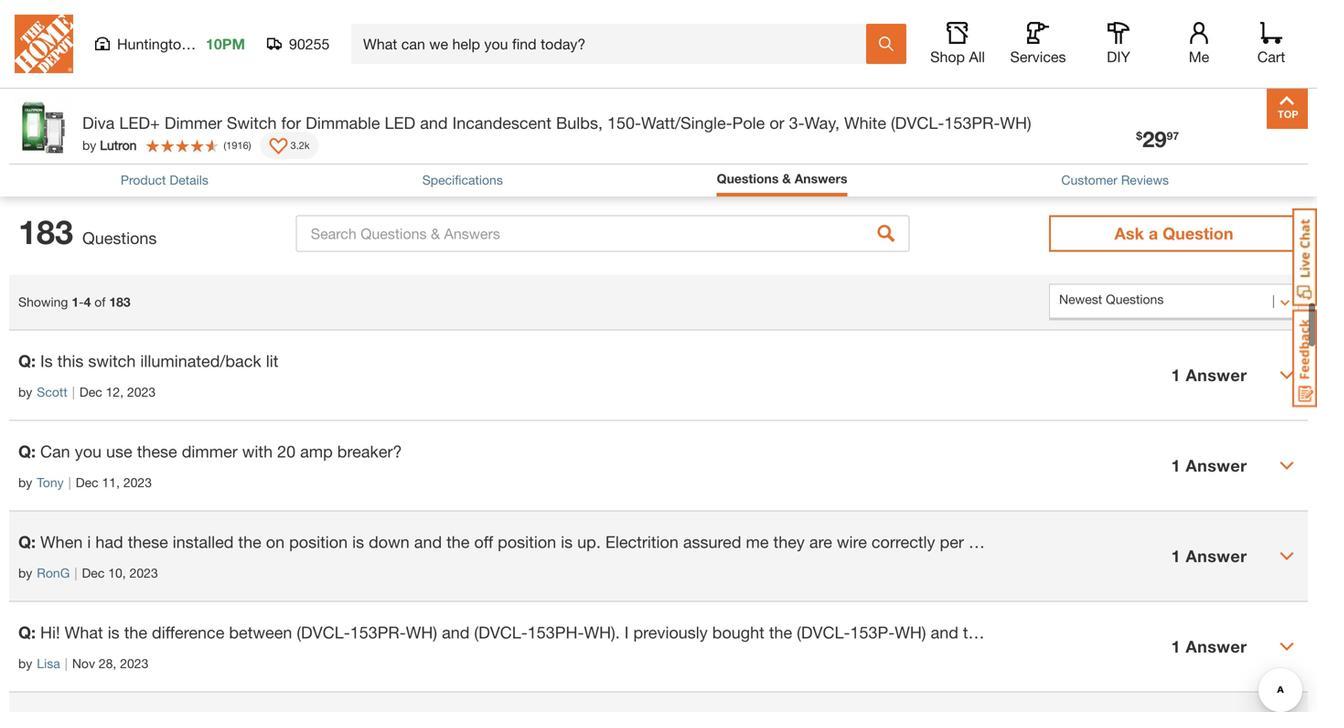 Task type: describe. For each thing, give the bounding box(es) containing it.
watt/single-
[[641, 113, 733, 133]]

had
[[95, 533, 123, 552]]

2 153ph- from the left
[[1044, 623, 1101, 643]]

2 position from the left
[[498, 533, 556, 552]]

1 answer for q: is this switch illuminated/back lit
[[1172, 366, 1248, 385]]

questions & answers 183 questions
[[9, 125, 177, 169]]

q: for q: can you use these dimmer with 20 amp breaker?
[[18, 442, 36, 462]]

our
[[142, 73, 161, 88]]

by for can
[[18, 475, 32, 490]]

showing 1 - 4 of 183
[[18, 295, 131, 310]]

services button
[[1009, 22, 1068, 66]]

scott
[[37, 385, 67, 400]]

product
[[121, 172, 166, 187]]

answer for can you use these dimmer with 20 amp breaker?
[[1186, 456, 1248, 476]]

huntington
[[117, 35, 190, 53]]

dimmable
[[306, 113, 380, 133]]

specifications
[[422, 172, 503, 187]]

1 for can you use these dimmer with 20 amp breaker?
[[1172, 456, 1181, 476]]

what
[[65, 623, 103, 643]]

10,
[[108, 566, 126, 581]]

led
[[385, 113, 416, 133]]

3.2k button
[[260, 132, 319, 159]]

listings
[[132, 7, 176, 22]]

for
[[281, 113, 301, 133]]

how can we improve our product information? provide feedback. link
[[18, 73, 392, 88]]

153pr- inside questions element
[[350, 623, 406, 643]]

1 horizontal spatial 153pr-
[[945, 113, 1000, 133]]

by for is
[[18, 385, 32, 400]]

white
[[845, 113, 887, 133]]

we
[[73, 73, 89, 88]]

tony button
[[37, 474, 64, 493]]

2023 for is
[[120, 657, 149, 672]]

183 questions
[[18, 212, 157, 252]]

me button
[[1170, 22, 1229, 66]]

by tony | dec 11, 2023
[[18, 475, 152, 490]]

3.2k
[[291, 139, 310, 151]]

10pm
[[206, 35, 245, 53]]

me
[[746, 533, 769, 552]]

1 vertical spatial 183
[[18, 212, 73, 252]]

diva led+ dimmer switch for dimmable led and incandescent bulbs, 150-watt/single-pole or 3-way, white (dvcl-153pr-wh)
[[82, 113, 1032, 133]]

q: is this switch illuminated/back lit
[[18, 351, 279, 371]]

per
[[940, 533, 964, 552]]

2 horizontal spatial wh)
[[1000, 113, 1032, 133]]

if
[[1250, 623, 1258, 643]]

bought
[[713, 623, 765, 643]]

product details
[[121, 172, 208, 187]]

(dv
[[1294, 623, 1318, 643]]

by for hi!
[[18, 657, 32, 672]]

on
[[266, 533, 285, 552]]

led+
[[119, 113, 160, 133]]

shop all
[[931, 48, 985, 65]]

ask
[[1115, 224, 1144, 243]]

wh).
[[584, 623, 620, 643]]

the home depot logo image
[[15, 15, 73, 73]]

153p-
[[850, 623, 895, 643]]

3-
[[789, 113, 805, 133]]

1 vertical spatial this
[[1263, 623, 1289, 643]]

customer
[[1062, 172, 1118, 187]]

& for questions & answers
[[782, 171, 791, 186]]

answer for when i had these installed the on position is down and the off position is up. electrition assured me they are wire correctly per the instructions. my question is can i flip the sw
[[1186, 547, 1248, 566]]

incandescent
[[453, 113, 552, 133]]

0 horizontal spatial i
[[625, 623, 629, 643]]

lisa
[[37, 657, 60, 672]]

ul
[[348, 7, 364, 22]]

1 for when i had these installed the on position is down and the off position is up. electrition assured me they are wire correctly per the instructions. my question is can i flip the sw
[[1172, 547, 1181, 566]]

questions element
[[9, 330, 1318, 693]]

services
[[1011, 48, 1066, 65]]

sw
[[1297, 533, 1318, 552]]

shop
[[931, 48, 965, 65]]

1 answer for q: hi! what is the difference between (dvcl-153pr-wh) and (dvcl-153ph-wh). i previously bought the (dvcl-153p-wh) and the (dvcl-153ph-wh), and i can't tell if this (dv
[[1172, 637, 1248, 657]]

display image
[[270, 138, 288, 156]]

11,
[[102, 475, 120, 490]]

183 inside questions & answers 183 questions
[[9, 154, 31, 169]]

rong button
[[37, 564, 70, 583]]

by for when
[[18, 566, 32, 581]]

correctly
[[872, 533, 936, 552]]

electrition
[[606, 533, 679, 552]]

improve
[[93, 73, 139, 88]]

caret image
[[1280, 459, 1295, 474]]

instructions.
[[997, 533, 1087, 552]]

customer reviews
[[1062, 172, 1169, 187]]

are
[[810, 533, 833, 552]]

caret image for flip
[[1280, 549, 1295, 564]]

i
[[87, 533, 91, 552]]

wire
[[837, 533, 867, 552]]

is right question
[[1186, 533, 1198, 552]]

question
[[1118, 533, 1182, 552]]

1916
[[226, 139, 249, 151]]

dec for i
[[82, 566, 105, 581]]

dimmer
[[165, 113, 222, 133]]

is left the up.
[[561, 533, 573, 552]]

0 horizontal spatial wh)
[[406, 623, 437, 643]]

question
[[1163, 224, 1234, 243]]

1 position from the left
[[289, 533, 348, 552]]

these for installed
[[128, 533, 168, 552]]

lisa button
[[37, 655, 60, 674]]

28,
[[99, 657, 117, 672]]

product image image
[[14, 97, 73, 156]]

1 horizontal spatial i
[[1174, 623, 1178, 643]]

can
[[40, 442, 70, 462]]

1 answer for q: can you use these dimmer with 20 amp breaker?
[[1172, 456, 1248, 476]]

certifications and listings
[[27, 7, 176, 22]]

2 vertical spatial 183
[[109, 295, 131, 310]]

a
[[1149, 224, 1158, 243]]

20
[[277, 442, 296, 462]]

is
[[40, 351, 53, 371]]

is left down
[[352, 533, 364, 552]]

What can we help you find today? search field
[[363, 25, 866, 63]]

they
[[774, 533, 805, 552]]

q: for q: is this switch illuminated/back lit
[[18, 351, 36, 371]]

top button
[[1267, 88, 1308, 129]]

ask a question button
[[1049, 216, 1299, 252]]

all
[[969, 48, 985, 65]]

off
[[474, 533, 493, 552]]

| for what
[[65, 657, 68, 672]]

answer for hi! what is the difference between (dvcl-153pr-wh) and (dvcl-153ph-wh). i previously bought the (dvcl-153p-wh) and the (dvcl-153ph-wh), and i can't tell if this (dv
[[1186, 637, 1248, 657]]



Task type: vqa. For each thing, say whether or not it's contained in the screenshot.


Task type: locate. For each thing, give the bounding box(es) containing it.
dec left 11,
[[76, 475, 98, 490]]

0 vertical spatial this
[[57, 351, 84, 371]]

by left the rong
[[18, 566, 32, 581]]

live chat image
[[1293, 209, 1318, 307]]

0 vertical spatial 153pr-
[[945, 113, 1000, 133]]

scott button
[[37, 383, 67, 402]]

q: can you use these dimmer with 20 amp breaker?
[[18, 442, 402, 462]]

can inside questions element
[[1203, 533, 1230, 552]]

1 vertical spatial dec
[[76, 475, 98, 490]]

12,
[[106, 385, 124, 400]]

1 vertical spatial caret image
[[1280, 549, 1295, 564]]

information?
[[213, 73, 284, 88]]

0 horizontal spatial this
[[57, 351, 84, 371]]

use
[[106, 442, 132, 462]]

dimmer
[[182, 442, 238, 462]]

2023 for switch
[[127, 385, 156, 400]]

2 vertical spatial dec
[[82, 566, 105, 581]]

90255 button
[[267, 35, 330, 53]]

by lisa | nov 28, 2023
[[18, 657, 149, 672]]

0 vertical spatial these
[[137, 442, 177, 462]]

1 vertical spatial can
[[1203, 533, 1230, 552]]

0 horizontal spatial 153pr-
[[350, 623, 406, 643]]

rong
[[37, 566, 70, 581]]

flip
[[1243, 533, 1265, 552]]

3 1 answer from the top
[[1172, 547, 1248, 566]]

switch
[[88, 351, 136, 371]]

0 horizontal spatial answers
[[109, 125, 177, 145]]

3 q: from the top
[[18, 533, 36, 552]]

2 horizontal spatial i
[[1234, 533, 1239, 552]]

29
[[1143, 126, 1167, 152]]

1 horizontal spatial position
[[498, 533, 556, 552]]

cart link
[[1252, 22, 1292, 66]]

1 for is this switch illuminated/back lit
[[1172, 366, 1181, 385]]

| right scott
[[72, 385, 75, 400]]

2023 for use
[[123, 475, 152, 490]]

can left 'we'
[[48, 73, 69, 88]]

provide
[[288, 73, 331, 88]]

2 caret image from the top
[[1280, 549, 1295, 564]]

questions & answers
[[717, 171, 848, 186]]

showing
[[18, 295, 68, 310]]

q: left the is
[[18, 351, 36, 371]]

nov
[[72, 657, 95, 672]]

can left "flip"
[[1203, 533, 1230, 552]]

2023 right 10,
[[130, 566, 158, 581]]

is right what on the left bottom of page
[[108, 623, 120, 643]]

q: left when
[[18, 533, 36, 552]]

down
[[369, 533, 410, 552]]

2023 right 12,
[[127, 385, 156, 400]]

you
[[75, 442, 102, 462]]

diva
[[82, 113, 115, 133]]

feedback.
[[335, 73, 392, 88]]

hi!
[[40, 623, 60, 643]]

amp
[[300, 442, 333, 462]]

1 vertical spatial these
[[128, 533, 168, 552]]

90255
[[289, 35, 330, 53]]

0 horizontal spatial 153ph-
[[528, 623, 584, 643]]

position right off
[[498, 533, 556, 552]]

2023 right 28,
[[120, 657, 149, 672]]

& inside questions & answers 183 questions
[[93, 125, 105, 145]]

( 1916 )
[[224, 139, 251, 151]]

answers
[[109, 125, 177, 145], [795, 171, 848, 186]]

| left nov
[[65, 657, 68, 672]]

questions down by lutron
[[34, 154, 92, 169]]

by left 'tony'
[[18, 475, 32, 490]]

1 q: from the top
[[18, 351, 36, 371]]

answers inside questions & answers 183 questions
[[109, 125, 177, 145]]

by rong | dec 10, 2023
[[18, 566, 158, 581]]

4
[[84, 295, 91, 310]]

183
[[9, 154, 31, 169], [18, 212, 73, 252], [109, 295, 131, 310]]

183 down how
[[9, 154, 31, 169]]

breaker?
[[337, 442, 402, 462]]

| for i
[[74, 566, 77, 581]]

183 up showing
[[18, 212, 73, 252]]

answer right question
[[1186, 547, 1248, 566]]

1 caret image from the top
[[1280, 368, 1295, 383]]

|
[[72, 385, 75, 400], [68, 475, 71, 490], [74, 566, 77, 581], [65, 657, 68, 672]]

1 for hi! what is the difference between (dvcl-153pr-wh) and (dvcl-153ph-wh). i previously bought the (dvcl-153p-wh) and the (dvcl-153ph-wh), and i can't tell if this (dv
[[1172, 637, 1181, 657]]

questions down "product"
[[82, 228, 157, 248]]

1 vertical spatial 153pr-
[[350, 623, 406, 643]]

park
[[194, 35, 223, 53]]

| for this
[[72, 385, 75, 400]]

difference
[[152, 623, 225, 643]]

pole
[[733, 113, 765, 133]]

product details button
[[121, 171, 208, 190], [121, 171, 208, 190]]

0 vertical spatial answers
[[109, 125, 177, 145]]

153pr- down down
[[350, 623, 406, 643]]

and
[[106, 7, 128, 22], [420, 113, 448, 133], [414, 533, 442, 552], [442, 623, 470, 643], [931, 623, 959, 643], [1141, 623, 1169, 643]]

the
[[238, 533, 261, 552], [447, 533, 470, 552], [969, 533, 992, 552], [1270, 533, 1293, 552], [124, 623, 147, 643], [769, 623, 793, 643], [963, 623, 987, 643]]

q: for q: when i had these installed the on position is down and the off position is up. electrition assured me they are wire correctly per the instructions. my question is can i flip the sw
[[18, 533, 36, 552]]

0 horizontal spatial can
[[48, 73, 69, 88]]

huntington park
[[117, 35, 223, 53]]

of
[[94, 295, 106, 310]]

ask a question
[[1115, 224, 1234, 243]]

4 1 answer from the top
[[1172, 637, 1248, 657]]

dec for this
[[79, 385, 102, 400]]

2 1 answer from the top
[[1172, 456, 1248, 476]]

questions down how
[[9, 125, 89, 145]]

1 horizontal spatial wh)
[[895, 623, 926, 643]]

when
[[40, 533, 83, 552]]

q: left can at the bottom of page
[[18, 442, 36, 462]]

specifications button
[[422, 171, 503, 190], [422, 171, 503, 190]]

1 horizontal spatial 153ph-
[[1044, 623, 1101, 643]]

0 horizontal spatial &
[[93, 125, 105, 145]]

can
[[48, 73, 69, 88], [1203, 533, 1230, 552]]

how can we improve our product information? provide feedback.
[[18, 73, 392, 88]]

by left lisa on the bottom
[[18, 657, 32, 672]]

caret image up caret image
[[1280, 368, 1295, 383]]

these right the had
[[128, 533, 168, 552]]

1 vertical spatial &
[[782, 171, 791, 186]]

dec left 12,
[[79, 385, 102, 400]]

feedback link image
[[1293, 309, 1318, 408]]

| right 'tony'
[[68, 475, 71, 490]]

& down or
[[782, 171, 791, 186]]

answers down 'way,'
[[795, 171, 848, 186]]

diy
[[1107, 48, 1131, 65]]

1 horizontal spatial &
[[782, 171, 791, 186]]

4 q: from the top
[[18, 623, 36, 643]]

2023 right 11,
[[123, 475, 152, 490]]

bulbs,
[[556, 113, 603, 133]]

these
[[137, 442, 177, 462], [128, 533, 168, 552]]

183 right of
[[109, 295, 131, 310]]

1 answer from the top
[[1186, 366, 1248, 385]]

questions & answers button
[[717, 169, 848, 192], [717, 169, 848, 188]]

details
[[170, 172, 208, 187]]

$ 29 97
[[1137, 126, 1179, 152]]

3 answer from the top
[[1186, 547, 1248, 566]]

i right wh). on the bottom left of page
[[625, 623, 629, 643]]

0 vertical spatial caret image
[[1280, 368, 1295, 383]]

wh),
[[1101, 623, 1137, 643]]

0 vertical spatial 183
[[9, 154, 31, 169]]

caret image right if
[[1280, 640, 1295, 655]]

2023 for had
[[130, 566, 158, 581]]

-
[[79, 295, 84, 310]]

answer for is this switch illuminated/back lit
[[1186, 366, 1248, 385]]

153pr- down all
[[945, 113, 1000, 133]]

answers up "product"
[[109, 125, 177, 145]]

dec left 10,
[[82, 566, 105, 581]]

this right if
[[1263, 623, 1289, 643]]

by left scott
[[18, 385, 32, 400]]

answer left caret image
[[1186, 456, 1248, 476]]

0 horizontal spatial position
[[289, 533, 348, 552]]

i left "flip"
[[1234, 533, 1239, 552]]

1 1 answer from the top
[[1172, 366, 1248, 385]]

q: left hi!
[[18, 623, 36, 643]]

my
[[1091, 533, 1114, 552]]

& left led+
[[93, 125, 105, 145]]

previously
[[634, 623, 708, 643]]

installed
[[173, 533, 234, 552]]

position right on
[[289, 533, 348, 552]]

answers for questions & answers
[[795, 171, 848, 186]]

caret image left sw
[[1280, 549, 1295, 564]]

how
[[18, 73, 45, 88]]

1 answer for q: when i had these installed the on position is down and the off position is up. electrition assured me they are wire correctly per the instructions. my question is can i flip the sw
[[1172, 547, 1248, 566]]

by down diva at the left of the page
[[82, 138, 96, 153]]

answers for questions & answers 183 questions
[[109, 125, 177, 145]]

2 answer from the top
[[1186, 456, 1248, 476]]

caret image
[[1280, 368, 1295, 383], [1280, 549, 1295, 564], [1280, 640, 1295, 655]]

up.
[[577, 533, 601, 552]]

1 horizontal spatial can
[[1203, 533, 1230, 552]]

1 vertical spatial answers
[[795, 171, 848, 186]]

Search Questions & Answers text field
[[296, 216, 910, 252]]

| for you
[[68, 475, 71, 490]]

| right the rong
[[74, 566, 77, 581]]

assured
[[683, 533, 742, 552]]

153pr-
[[945, 113, 1000, 133], [350, 623, 406, 643]]

0 vertical spatial &
[[93, 125, 105, 145]]

listed
[[368, 7, 402, 22]]

4 answer from the top
[[1186, 637, 1248, 657]]

lutron
[[100, 138, 137, 153]]

these right use
[[137, 442, 177, 462]]

q:
[[18, 351, 36, 371], [18, 442, 36, 462], [18, 533, 36, 552], [18, 623, 36, 643]]

caret image for (dv
[[1280, 640, 1295, 655]]

these for dimmer
[[137, 442, 177, 462]]

0 vertical spatial dec
[[79, 385, 102, 400]]

1 153ph- from the left
[[528, 623, 584, 643]]

q: for q: hi! what is the difference between (dvcl-153pr-wh) and (dvcl-153ph-wh). i previously bought the (dvcl-153p-wh) and the (dvcl-153ph-wh), and i can't tell if this (dv
[[18, 623, 36, 643]]

153ph-
[[528, 623, 584, 643], [1044, 623, 1101, 643]]

1 horizontal spatial this
[[1263, 623, 1289, 643]]

tell
[[1224, 623, 1245, 643]]

(
[[224, 139, 226, 151]]

certifications
[[27, 7, 103, 22]]

1 horizontal spatial answers
[[795, 171, 848, 186]]

questions down pole
[[717, 171, 779, 186]]

this right the is
[[57, 351, 84, 371]]

3 caret image from the top
[[1280, 640, 1295, 655]]

i left can't
[[1174, 623, 1178, 643]]

answer left feedback link image
[[1186, 366, 1248, 385]]

2 vertical spatial caret image
[[1280, 640, 1295, 655]]

dec for you
[[76, 475, 98, 490]]

(dvcl-
[[891, 113, 945, 133], [297, 623, 350, 643], [474, 623, 528, 643], [797, 623, 850, 643], [991, 623, 1044, 643]]

1 answer
[[1172, 366, 1248, 385], [1172, 456, 1248, 476], [1172, 547, 1248, 566], [1172, 637, 1248, 657]]

2 q: from the top
[[18, 442, 36, 462]]

questions inside the 183 questions
[[82, 228, 157, 248]]

& for questions & answers 183 questions
[[93, 125, 105, 145]]

0 vertical spatial can
[[48, 73, 69, 88]]

answer left if
[[1186, 637, 1248, 657]]



